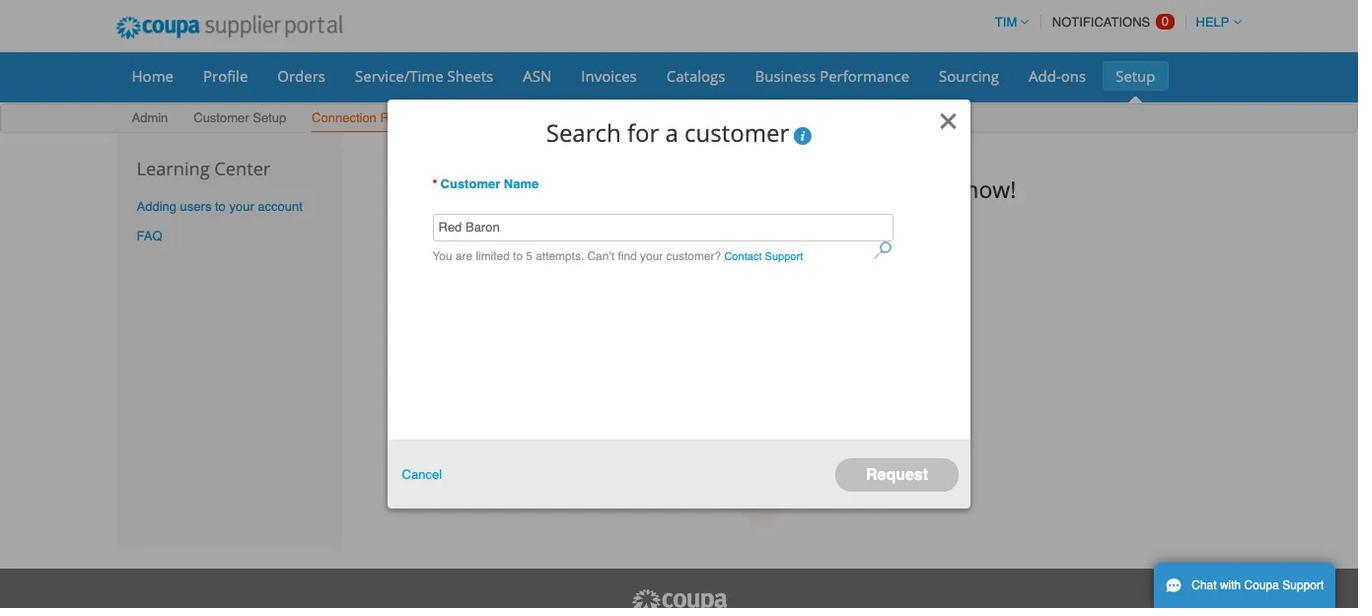 Task type: describe. For each thing, give the bounding box(es) containing it.
support inside search for a customer dialog
[[765, 249, 803, 263]]

admin link
[[131, 107, 169, 132]]

orders link
[[265, 61, 338, 91]]

limited
[[476, 249, 510, 263]]

support inside button
[[1282, 579, 1324, 593]]

add-ons link
[[1016, 61, 1099, 91]]

search for search
[[730, 248, 782, 266]]

your inside search for a customer dialog
[[640, 249, 663, 263]]

0 vertical spatial setup
[[1116, 66, 1155, 86]]

Type to search for a customer text field
[[432, 214, 893, 242]]

add-ons
[[1029, 66, 1086, 86]]

adding users to your account
[[137, 199, 303, 214]]

now!
[[965, 173, 1016, 205]]

0 vertical spatial customer
[[194, 110, 249, 125]]

customer inside dialog
[[685, 117, 789, 149]]

0 horizontal spatial to
[[215, 199, 226, 214]]

0 horizontal spatial a
[[588, 173, 600, 205]]

contact
[[724, 249, 762, 263]]

contact support button
[[724, 246, 803, 267]]

chat with coupa support
[[1192, 579, 1324, 593]]

* customer name
[[432, 177, 539, 192]]

profile
[[203, 66, 248, 86]]

performance
[[820, 66, 909, 86]]

1 vertical spatial coupa supplier portal image
[[630, 589, 728, 609]]

requests
[[380, 110, 434, 125]]

learning center
[[137, 157, 271, 180]]

search for search for a customer
[[546, 117, 621, 149]]

chat with coupa support button
[[1154, 563, 1336, 609]]

for
[[627, 117, 659, 149]]

users
[[180, 199, 211, 214]]

center
[[214, 157, 271, 180]]

business performance link
[[742, 61, 922, 91]]

sourcing
[[939, 66, 999, 86]]

1 vertical spatial customer
[[859, 173, 959, 205]]

account
[[258, 199, 303, 214]]

search for a customer dialog
[[388, 100, 971, 509]]

faq link
[[137, 229, 162, 244]]

a inside dialog
[[665, 117, 678, 149]]

sourcing link
[[926, 61, 1012, 91]]

are
[[456, 249, 473, 263]]

search for a customer
[[546, 117, 789, 149]]

request for request
[[866, 466, 928, 484]]

cancel
[[402, 468, 442, 482]]

5
[[526, 249, 533, 263]]

chat
[[1192, 579, 1217, 593]]



Task type: locate. For each thing, give the bounding box(es) containing it.
1 vertical spatial request
[[866, 466, 928, 484]]

a up can't
[[588, 173, 600, 205]]

search
[[546, 117, 621, 149], [730, 248, 782, 266]]

coupa
[[1244, 579, 1279, 593]]

catalogs
[[667, 66, 725, 86]]

setup right ons
[[1116, 66, 1155, 86]]

1 vertical spatial support
[[1282, 579, 1324, 593]]

1 vertical spatial search
[[730, 248, 782, 266]]

to inside dialog
[[513, 249, 523, 263]]

1 horizontal spatial coupa supplier portal image
[[630, 589, 728, 609]]

support
[[765, 249, 803, 263], [1282, 579, 1324, 593]]

1 horizontal spatial customer
[[859, 173, 959, 205]]

customer right *
[[440, 177, 500, 192]]

1 horizontal spatial search
[[730, 248, 782, 266]]

0 vertical spatial support
[[765, 249, 803, 263]]

connection
[[606, 173, 724, 205]]

home link
[[119, 61, 186, 91]]

business
[[755, 66, 816, 86]]

admin
[[132, 110, 168, 125]]

customer right first
[[859, 173, 959, 205]]

0 vertical spatial search
[[546, 117, 621, 149]]

request button
[[835, 458, 959, 492]]

connection
[[312, 110, 377, 125]]

customer down 'profile' link on the top
[[194, 110, 249, 125]]

1 horizontal spatial to
[[513, 249, 523, 263]]

business performance
[[755, 66, 909, 86]]

customer inside dialog
[[440, 177, 500, 192]]

coupa supplier portal image
[[102, 3, 356, 52], [630, 589, 728, 609]]

first
[[811, 173, 853, 205]]

connection requests
[[312, 110, 434, 125]]

0 horizontal spatial customer
[[194, 110, 249, 125]]

search right customer?
[[730, 248, 782, 266]]

customer setup link
[[193, 107, 287, 132]]

your left first
[[757, 173, 805, 205]]

to
[[729, 173, 751, 205], [215, 199, 226, 214], [513, 249, 523, 263]]

learning
[[137, 157, 210, 180]]

setup
[[1116, 66, 1155, 86], [253, 110, 286, 125]]

1 vertical spatial a
[[588, 173, 600, 205]]

catalogs link
[[654, 61, 738, 91]]

search inside button
[[730, 248, 782, 266]]

request inside button
[[866, 466, 928, 484]]

with
[[1220, 579, 1241, 593]]

0 horizontal spatial your
[[229, 199, 254, 214]]

service/time sheets link
[[342, 61, 506, 91]]

setup down orders
[[253, 110, 286, 125]]

1 horizontal spatial your
[[640, 249, 663, 263]]

0 vertical spatial customer
[[685, 117, 789, 149]]

adding
[[137, 199, 177, 214]]

1 vertical spatial customer
[[440, 177, 500, 192]]

your down the center
[[229, 199, 254, 214]]

invoices link
[[568, 61, 650, 91]]

customer setup
[[194, 110, 286, 125]]

0 horizontal spatial search
[[546, 117, 621, 149]]

profile link
[[190, 61, 261, 91]]

0 horizontal spatial setup
[[253, 110, 286, 125]]

setup link
[[1103, 61, 1168, 91]]

orders
[[277, 66, 325, 86]]

0 horizontal spatial customer
[[685, 117, 789, 149]]

you
[[432, 249, 452, 263]]

to right "users"
[[215, 199, 226, 214]]

0 vertical spatial request
[[496, 173, 582, 205]]

attempts.
[[536, 249, 584, 263]]

find
[[618, 249, 637, 263]]

0 horizontal spatial support
[[765, 249, 803, 263]]

add-
[[1029, 66, 1061, 86]]

request
[[496, 173, 582, 205], [866, 466, 928, 484]]

connection requests link
[[311, 107, 435, 132]]

a right for
[[665, 117, 678, 149]]

search button
[[694, 240, 818, 274]]

your right find
[[640, 249, 663, 263]]

2 horizontal spatial to
[[729, 173, 751, 205]]

1 horizontal spatial support
[[1282, 579, 1324, 593]]

to for limited
[[513, 249, 523, 263]]

to for connection
[[729, 173, 751, 205]]

support right coupa
[[1282, 579, 1324, 593]]

service/time
[[355, 66, 443, 86]]

2 horizontal spatial your
[[757, 173, 805, 205]]

customer up request a connection to your first customer now!
[[685, 117, 789, 149]]

to left '5'
[[513, 249, 523, 263]]

search inside dialog
[[546, 117, 621, 149]]

support right contact
[[765, 249, 803, 263]]

a
[[665, 117, 678, 149], [588, 173, 600, 205]]

1 horizontal spatial setup
[[1116, 66, 1155, 86]]

search left for
[[546, 117, 621, 149]]

1 horizontal spatial customer
[[440, 177, 500, 192]]

asn
[[523, 66, 552, 86]]

you are limited to 5 attempts. can't find your customer? contact support
[[432, 249, 803, 263]]

*
[[432, 177, 437, 192]]

cancel button
[[402, 465, 442, 485]]

request for request a connection to your first customer now!
[[496, 173, 582, 205]]

faq
[[137, 229, 162, 244]]

customer
[[194, 110, 249, 125], [440, 177, 500, 192]]

can't
[[587, 249, 615, 263]]

adding users to your account link
[[137, 199, 303, 214]]

1 horizontal spatial a
[[665, 117, 678, 149]]

your
[[757, 173, 805, 205], [229, 199, 254, 214], [640, 249, 663, 263]]

close image
[[938, 112, 958, 131]]

invoices
[[581, 66, 637, 86]]

1 horizontal spatial request
[[866, 466, 928, 484]]

home
[[132, 66, 174, 86]]

asn link
[[510, 61, 564, 91]]

name
[[504, 177, 539, 192]]

service/time sheets
[[355, 66, 493, 86]]

ons
[[1061, 66, 1086, 86]]

0 horizontal spatial coupa supplier portal image
[[102, 3, 356, 52]]

customer
[[685, 117, 789, 149], [859, 173, 959, 205]]

request a connection to your first customer now!
[[496, 173, 1016, 205]]

sheets
[[447, 66, 493, 86]]

0 horizontal spatial request
[[496, 173, 582, 205]]

0 vertical spatial coupa supplier portal image
[[102, 3, 356, 52]]

1 vertical spatial setup
[[253, 110, 286, 125]]

to up contact
[[729, 173, 751, 205]]

customer?
[[666, 249, 721, 263]]

0 vertical spatial a
[[665, 117, 678, 149]]



Task type: vqa. For each thing, say whether or not it's contained in the screenshot.
9th heading from the bottom of the page
no



